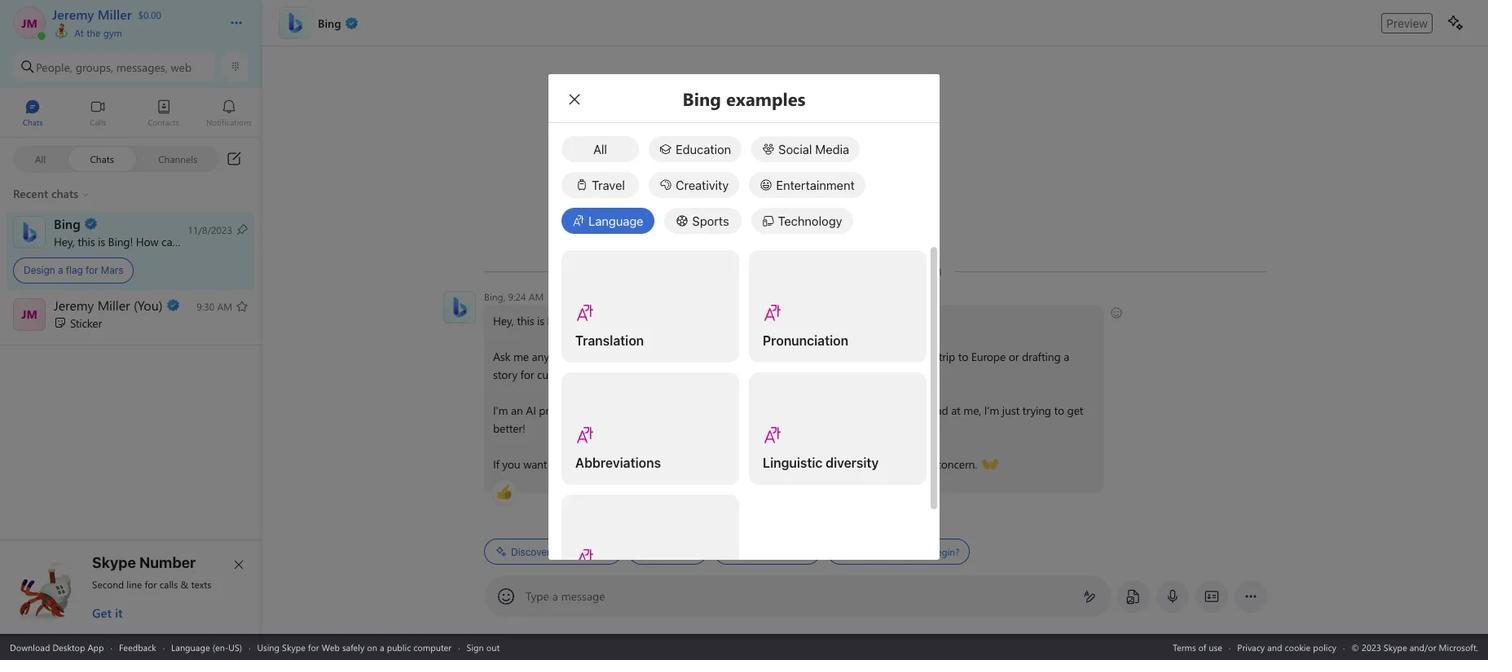 Task type: vqa. For each thing, say whether or not it's contained in the screenshot.
the @Bing.
yes



Task type: locate. For each thing, give the bounding box(es) containing it.
terms of use link
[[1173, 641, 1223, 653]]

ask me any type of question, like finding vegan restaurants in cambridge, itinerary for your trip to europe or drafting a story for curious kids. in groups, remember to mention me with @bing. i'm an ai preview, so i'm still learning. sometimes i might say something weird. don't get mad at me, i'm just trying to get better! if you want to start over, type
[[493, 349, 1087, 472]]

1 vertical spatial hey,
[[493, 313, 514, 329]]

people, groups, messages, web
[[36, 59, 192, 75]]

sometimes
[[678, 403, 732, 418]]

how inside button
[[838, 545, 858, 558]]

1 vertical spatial just
[[874, 457, 891, 472]]

i inside the hey, this is bing ! how can i help you today? (smileeyes)
[[622, 313, 625, 329]]

i'm right so
[[596, 403, 611, 418]]

bing inside the hey, this is bing ! how can i help you today? (smileeyes)
[[548, 313, 570, 329]]

(openhands)
[[982, 456, 1043, 471]]

the
[[87, 26, 101, 39], [756, 545, 770, 558], [877, 545, 891, 558]]

to right trying
[[1055, 403, 1065, 418]]

want left give
[[743, 457, 767, 472]]

of inside ask me any type of question, like finding vegan restaurants in cambridge, itinerary for your trip to europe or drafting a story for curious kids. in groups, remember to mention me with @bing. i'm an ai preview, so i'm still learning. sometimes i might say something weird. don't get mad at me, i'm just trying to get better! if you want to start over, type
[[577, 349, 586, 364]]

skype
[[92, 554, 136, 571], [282, 641, 306, 653]]

0 vertical spatial just
[[1003, 403, 1020, 418]]

0 horizontal spatial i
[[182, 234, 184, 249]]

a right on at bottom
[[380, 641, 385, 653]]

2 horizontal spatial i'm
[[985, 403, 1000, 418]]

0 horizontal spatial hey,
[[54, 234, 75, 249]]

it
[[115, 605, 123, 621]]

hey, down bing,
[[493, 313, 514, 329]]

bing
[[108, 234, 130, 249], [548, 313, 570, 329]]

language down travel
[[589, 214, 644, 228]]

how for hey, this is bing ! how can i help you today?
[[136, 234, 159, 249]]

1 horizontal spatial i'm
[[596, 403, 611, 418]]

0 horizontal spatial language
[[171, 641, 210, 653]]

can inside the hey, this is bing ! how can i help you today? (smileeyes)
[[602, 313, 619, 329]]

calls
[[160, 578, 178, 591]]

help for hey, this is bing ! how can i help you today?
[[187, 234, 209, 249]]

1 vertical spatial !
[[570, 313, 573, 329]]

0 horizontal spatial type
[[552, 349, 574, 364]]

0 horizontal spatial can
[[162, 234, 179, 249]]

0 vertical spatial can
[[162, 234, 179, 249]]

help
[[187, 234, 209, 249], [628, 313, 649, 329]]

i
[[182, 234, 184, 249], [622, 313, 625, 329], [735, 403, 738, 418]]

can for hey, this is bing ! how can i help you today? (smileeyes)
[[602, 313, 619, 329]]

social media
[[779, 142, 850, 157]]

1 vertical spatial can
[[602, 313, 619, 329]]

0 horizontal spatial i'm
[[493, 403, 508, 418]]

download
[[10, 641, 50, 653]]

0 horizontal spatial this
[[78, 234, 95, 249]]

Type a message text field
[[527, 589, 1070, 606]]

creativity
[[676, 178, 729, 192]]

1 horizontal spatial groups,
[[612, 367, 649, 382]]

a inside button
[[672, 545, 677, 558]]

1 horizontal spatial the
[[756, 545, 770, 558]]

language (en-us)
[[171, 641, 242, 653]]

feedback,
[[824, 457, 871, 472]]

0 horizontal spatial the
[[87, 26, 101, 39]]

a right drafting
[[1064, 349, 1070, 364]]

a right the type
[[552, 589, 558, 604]]

language left "(en-" on the bottom of page
[[171, 641, 210, 653]]

is inside the hey, this is bing ! how can i help you today? (smileeyes)
[[537, 313, 545, 329]]

want left start
[[524, 457, 547, 472]]

tell me a joke button
[[629, 539, 708, 565]]

a left joke
[[672, 545, 677, 558]]

how
[[136, 234, 159, 249], [576, 313, 599, 329], [838, 545, 858, 558]]

trip
[[939, 349, 956, 364]]

0 vertical spatial groups,
[[76, 59, 113, 75]]

1 horizontal spatial this
[[517, 313, 534, 329]]

a inside ask me any type of question, like finding vegan restaurants in cambridge, itinerary for your trip to europe or drafting a story for curious kids. in groups, remember to mention me with @bing. i'm an ai preview, so i'm still learning. sometimes i might say something weird. don't get mad at me, i'm just trying to get better! if you want to start over, type
[[1064, 349, 1070, 364]]

discover
[[511, 546, 551, 558]]

9:24
[[508, 290, 526, 303]]

1 horizontal spatial today?
[[673, 313, 705, 329]]

0 vertical spatial is
[[98, 234, 105, 249]]

this inside the hey, this is bing ! how can i help you today? (smileeyes)
[[517, 313, 534, 329]]

help inside the hey, this is bing ! how can i help you today? (smileeyes)
[[628, 313, 649, 329]]

! inside the hey, this is bing ! how can i help you today? (smileeyes)
[[570, 313, 573, 329]]

i'm right the "me,"
[[985, 403, 1000, 418]]

1 vertical spatial how
[[576, 313, 599, 329]]

what's
[[725, 545, 753, 558]]

question,
[[589, 349, 634, 364]]

0 horizontal spatial help
[[187, 234, 209, 249]]

how for hey, this is bing ! how can i help you today? (smileeyes)
[[576, 313, 599, 329]]

linguistic
[[763, 456, 823, 470]]

type
[[552, 349, 574, 364], [614, 457, 635, 472]]

bing,
[[484, 290, 506, 303]]

i inside ask me any type of question, like finding vegan restaurants in cambridge, itinerary for your trip to europe or drafting a story for curious kids. in groups, remember to mention me with @bing. i'm an ai preview, so i'm still learning. sometimes i might say something weird. don't get mad at me, i'm just trying to get better! if you want to start over, type
[[735, 403, 738, 418]]

of left use
[[1199, 641, 1207, 653]]

is for hey, this is bing ! how can i help you today? (smileeyes)
[[537, 313, 545, 329]]

sign
[[467, 641, 484, 653]]

and
[[690, 457, 710, 472]]

how up translation
[[576, 313, 599, 329]]

just
[[1003, 403, 1020, 418], [874, 457, 891, 472]]

i for hey, this is bing ! how can i help you today?
[[182, 234, 184, 249]]

the for what's
[[756, 545, 770, 558]]

all up travel
[[593, 142, 607, 157]]

0 horizontal spatial bing
[[108, 234, 130, 249]]

hey, inside the hey, this is bing ! how can i help you today? (smileeyes)
[[493, 313, 514, 329]]

of up kids.
[[577, 349, 586, 364]]

me right the tell
[[656, 545, 669, 558]]

all left chats
[[35, 152, 46, 165]]

0 vertical spatial help
[[187, 234, 209, 249]]

1 vertical spatial language
[[171, 641, 210, 653]]

how inside the hey, this is bing ! how can i help you today? (smileeyes)
[[576, 313, 599, 329]]

what's the weather? button
[[714, 539, 821, 565]]

sports
[[693, 214, 729, 228]]

0 horizontal spatial !
[[130, 234, 133, 249]]

on
[[367, 641, 377, 653]]

0 vertical spatial !
[[130, 234, 133, 249]]

safely
[[342, 641, 365, 653]]

0 vertical spatial language
[[589, 214, 644, 228]]

me left with
[[763, 367, 778, 382]]

discover bing's magic
[[511, 546, 612, 558]]

sticker
[[70, 315, 102, 331]]

1 vertical spatial is
[[537, 313, 545, 329]]

0 vertical spatial hey,
[[54, 234, 75, 249]]

might
[[741, 403, 770, 418]]

0 vertical spatial this
[[78, 234, 95, 249]]

the for at
[[87, 26, 101, 39]]

get
[[92, 605, 112, 621]]

2 horizontal spatial how
[[838, 545, 858, 558]]

gym
[[103, 26, 122, 39]]

2 horizontal spatial i
[[735, 403, 738, 418]]

just left the report
[[874, 457, 891, 472]]

0 horizontal spatial get
[[908, 403, 924, 418]]

1 vertical spatial groups,
[[612, 367, 649, 382]]

and
[[1268, 641, 1283, 653]]

sticker button
[[0, 291, 262, 340]]

flag
[[66, 264, 83, 276]]

a
[[58, 264, 63, 276], [1064, 349, 1070, 364], [928, 457, 933, 472], [672, 545, 677, 558], [552, 589, 558, 604], [380, 641, 385, 653]]

1 horizontal spatial i
[[622, 313, 625, 329]]

privacy and cookie policy link
[[1238, 641, 1337, 653]]

the right what's
[[756, 545, 770, 558]]

get
[[908, 403, 924, 418], [1068, 403, 1084, 418]]

0 vertical spatial of
[[577, 349, 586, 364]]

drafting
[[1022, 349, 1061, 364]]

to left give
[[770, 457, 780, 472]]

0 vertical spatial bing
[[108, 234, 130, 249]]

1 horizontal spatial of
[[1199, 641, 1207, 653]]

0 vertical spatial type
[[552, 349, 574, 364]]

you inside ask me any type of question, like finding vegan restaurants in cambridge, itinerary for your trip to europe or drafting a story for curious kids. in groups, remember to mention me with @bing. i'm an ai preview, so i'm still learning. sometimes i might say something weird. don't get mad at me, i'm just trying to get better! if you want to start over, type
[[502, 457, 521, 472]]

0 horizontal spatial today?
[[233, 234, 265, 249]]

tab list
[[0, 92, 262, 137]]

restaurants
[[726, 349, 780, 364]]

0 horizontal spatial groups,
[[76, 59, 113, 75]]

still
[[614, 403, 630, 418]]

1 vertical spatial i
[[622, 313, 625, 329]]

0 vertical spatial skype
[[92, 554, 136, 571]]

0 horizontal spatial of
[[577, 349, 586, 364]]

sign out
[[467, 641, 500, 653]]

bing up any
[[548, 313, 570, 329]]

europe
[[972, 349, 1006, 364]]

start
[[563, 457, 585, 472]]

1 vertical spatial type
[[614, 457, 635, 472]]

groups, down at the gym
[[76, 59, 113, 75]]

1 horizontal spatial bing
[[548, 313, 570, 329]]

type right over,
[[614, 457, 635, 472]]

1 vertical spatial today?
[[673, 313, 705, 329]]

1 horizontal spatial how
[[576, 313, 599, 329]]

a left flag
[[58, 264, 63, 276]]

!
[[130, 234, 133, 249], [570, 313, 573, 329]]

skype right using
[[282, 641, 306, 653]]

type
[[526, 589, 549, 604]]

0 horizontal spatial want
[[524, 457, 547, 472]]

this
[[78, 234, 95, 249], [517, 313, 534, 329]]

how left did
[[838, 545, 858, 558]]

the right at
[[87, 26, 101, 39]]

today? inside the hey, this is bing ! how can i help you today? (smileeyes)
[[673, 313, 705, 329]]

1 horizontal spatial can
[[602, 313, 619, 329]]

type up "curious"
[[552, 349, 574, 364]]

give
[[783, 457, 803, 472]]

can
[[162, 234, 179, 249], [602, 313, 619, 329]]

ai
[[526, 403, 536, 418]]

to
[[958, 349, 969, 364], [706, 367, 716, 382], [1055, 403, 1065, 418], [550, 457, 560, 472], [770, 457, 780, 472]]

0 horizontal spatial skype
[[92, 554, 136, 571]]

for right line
[[145, 578, 157, 591]]

skype up second
[[92, 554, 136, 571]]

me right give
[[806, 457, 821, 472]]

hey, up design a flag for mars
[[54, 234, 75, 249]]

2 i'm from the left
[[596, 403, 611, 418]]

1 horizontal spatial !
[[570, 313, 573, 329]]

1 horizontal spatial hey,
[[493, 313, 514, 329]]

1 horizontal spatial get
[[1068, 403, 1084, 418]]

this up flag
[[78, 234, 95, 249]]

1 vertical spatial of
[[1199, 641, 1207, 653]]

2 want from the left
[[743, 457, 767, 472]]

2 vertical spatial i
[[735, 403, 738, 418]]

is
[[98, 234, 105, 249], [537, 313, 545, 329]]

1 horizontal spatial just
[[1003, 403, 1020, 418]]

of
[[577, 349, 586, 364], [1199, 641, 1207, 653]]

am
[[529, 290, 544, 303]]

1 horizontal spatial type
[[614, 457, 635, 472]]

skype number element
[[14, 554, 249, 621]]

1 horizontal spatial language
[[589, 214, 644, 228]]

pronunciation
[[763, 333, 849, 348]]

want inside ask me any type of question, like finding vegan restaurants in cambridge, itinerary for your trip to europe or drafting a story for curious kids. in groups, remember to mention me with @bing. i'm an ai preview, so i'm still learning. sometimes i might say something weird. don't get mad at me, i'm just trying to get better! if you want to start over, type
[[524, 457, 547, 472]]

0 vertical spatial how
[[136, 234, 159, 249]]

just left trying
[[1003, 403, 1020, 418]]

cookie
[[1285, 641, 1311, 653]]

1 vertical spatial this
[[517, 313, 534, 329]]

cambridge,
[[795, 349, 851, 364]]

0 horizontal spatial how
[[136, 234, 159, 249]]

feedback link
[[119, 641, 156, 653]]

all
[[593, 142, 607, 157], [35, 152, 46, 165]]

is up mars
[[98, 234, 105, 249]]

me
[[514, 349, 529, 364], [763, 367, 778, 382], [806, 457, 821, 472], [656, 545, 669, 558]]

i'm left an
[[493, 403, 508, 418]]

0 horizontal spatial just
[[874, 457, 891, 472]]

a right the report
[[928, 457, 933, 472]]

report
[[894, 457, 925, 472]]

second
[[92, 578, 124, 591]]

how up sticker button
[[136, 234, 159, 249]]

0 horizontal spatial is
[[98, 234, 105, 249]]

2 vertical spatial how
[[838, 545, 858, 558]]

1 horizontal spatial is
[[537, 313, 545, 329]]

help for hey, this is bing ! how can i help you today? (smileeyes)
[[628, 313, 649, 329]]

to down vegan
[[706, 367, 716, 382]]

i'm
[[493, 403, 508, 418], [596, 403, 611, 418], [985, 403, 1000, 418]]

groups, down like
[[612, 367, 649, 382]]

1 vertical spatial bing
[[548, 313, 570, 329]]

the right did
[[877, 545, 891, 558]]

1 vertical spatial help
[[628, 313, 649, 329]]

1 want from the left
[[524, 457, 547, 472]]

0 vertical spatial i
[[182, 234, 184, 249]]

second line for calls & texts
[[92, 578, 211, 591]]

get left the mad
[[908, 403, 924, 418]]

1 horizontal spatial want
[[743, 457, 767, 472]]

0 vertical spatial today?
[[233, 234, 265, 249]]

1 horizontal spatial help
[[628, 313, 649, 329]]

get right trying
[[1068, 403, 1084, 418]]

if
[[713, 457, 719, 472]]

want
[[524, 457, 547, 472], [743, 457, 767, 472]]

bing up mars
[[108, 234, 130, 249]]

0 horizontal spatial all
[[35, 152, 46, 165]]

1 horizontal spatial skype
[[282, 641, 306, 653]]

today? for hey, this is bing ! how can i help you today? (smileeyes)
[[673, 313, 705, 329]]

is down am
[[537, 313, 545, 329]]

this down the 9:24
[[517, 313, 534, 329]]



Task type: describe. For each thing, give the bounding box(es) containing it.
trying
[[1023, 403, 1052, 418]]

tell
[[639, 545, 653, 558]]

joke
[[679, 545, 697, 558]]

today? for hey, this is bing ! how can i help you today?
[[233, 234, 265, 249]]

1 get from the left
[[908, 403, 924, 418]]

magic
[[584, 546, 612, 558]]

hey, this is bing ! how can i help you today?
[[54, 234, 268, 249]]

for inside "skype number" element
[[145, 578, 157, 591]]

this for hey, this is bing ! how can i help you today? (smileeyes)
[[517, 313, 534, 329]]

finding
[[656, 349, 691, 364]]

&
[[181, 578, 189, 591]]

groups, inside "button"
[[76, 59, 113, 75]]

did
[[861, 545, 874, 558]]

technology
[[778, 214, 843, 228]]

itinerary
[[854, 349, 894, 364]]

type a message
[[526, 589, 605, 604]]

skype number
[[92, 554, 196, 571]]

learning.
[[633, 403, 675, 418]]

bing for hey, this is bing ! how can i help you today?
[[108, 234, 130, 249]]

hey, for hey, this is bing ! how can i help you today?
[[54, 234, 75, 249]]

media
[[816, 142, 850, 157]]

download desktop app
[[10, 641, 104, 653]]

2 get from the left
[[1068, 403, 1084, 418]]

for right 'story'
[[521, 367, 534, 382]]

! for hey, this is bing ! how can i help you today? (smileeyes)
[[570, 313, 573, 329]]

out
[[486, 641, 500, 653]]

mars
[[101, 264, 123, 276]]

with
[[781, 367, 802, 382]]

1 i'm from the left
[[493, 403, 508, 418]]

something
[[791, 403, 844, 418]]

language (en-us) link
[[171, 641, 242, 653]]

bing, 9:24 am
[[484, 290, 544, 303]]

hey, for hey, this is bing ! how can i help you today? (smileeyes)
[[493, 313, 514, 329]]

me inside button
[[656, 545, 669, 558]]

hey, this is bing ! how can i help you today? (smileeyes)
[[493, 312, 763, 329]]

don't
[[878, 403, 905, 418]]

diversity
[[826, 456, 879, 470]]

linguistic diversity
[[763, 456, 879, 470]]

curious
[[537, 367, 573, 382]]

mention
[[719, 367, 760, 382]]

privacy
[[1238, 641, 1265, 653]]

me,
[[964, 403, 982, 418]]

.
[[684, 457, 687, 472]]

weather?
[[772, 545, 811, 558]]

use
[[1209, 641, 1223, 653]]

begin?
[[931, 545, 960, 558]]

concern.
[[936, 457, 978, 472]]

like
[[637, 349, 653, 364]]

1 horizontal spatial all
[[593, 142, 607, 157]]

story
[[493, 367, 518, 382]]

weird.
[[847, 403, 875, 418]]

if
[[493, 457, 500, 472]]

just inside ask me any type of question, like finding vegan restaurants in cambridge, itinerary for your trip to europe or drafting a story for curious kids. in groups, remember to mention me with @bing. i'm an ai preview, so i'm still learning. sometimes i might say something weird. don't get mad at me, i'm just trying to get better! if you want to start over, type
[[1003, 403, 1020, 418]]

sign out link
[[467, 641, 500, 653]]

at
[[74, 26, 84, 39]]

mad
[[927, 403, 949, 418]]

line
[[127, 578, 142, 591]]

computer
[[414, 641, 452, 653]]

can for hey, this is bing ! how can i help you today?
[[162, 234, 179, 249]]

bing for hey, this is bing ! how can i help you today? (smileeyes)
[[548, 313, 570, 329]]

is for hey, this is bing ! how can i help you today?
[[98, 234, 105, 249]]

social
[[779, 142, 812, 157]]

for left your
[[897, 349, 911, 364]]

say
[[773, 403, 788, 418]]

education
[[676, 142, 731, 157]]

download desktop app link
[[10, 641, 104, 653]]

desktop
[[52, 641, 85, 653]]

messages,
[[116, 59, 168, 75]]

entertainment
[[776, 178, 855, 192]]

for right flag
[[86, 264, 98, 276]]

groups, inside ask me any type of question, like finding vegan restaurants in cambridge, itinerary for your trip to europe or drafting a story for curious kids. in groups, remember to mention me with @bing. i'm an ai preview, so i'm still learning. sometimes i might say something weird. don't get mad at me, i'm just trying to get better! if you want to start over, type
[[612, 367, 649, 382]]

1 vertical spatial skype
[[282, 641, 306, 653]]

over,
[[588, 457, 611, 472]]

to right trip
[[958, 349, 969, 364]]

travel
[[592, 178, 625, 192]]

web
[[171, 59, 192, 75]]

abbreviations
[[576, 456, 661, 470]]

language for language (en-us)
[[171, 641, 210, 653]]

you inside the hey, this is bing ! how can i help you today? (smileeyes)
[[652, 313, 670, 329]]

at the gym button
[[52, 23, 214, 39]]

newtopic . and if you want to give me feedback, just report a concern.
[[638, 457, 981, 472]]

using skype for web safely on a public computer
[[257, 641, 452, 653]]

preview,
[[539, 403, 579, 418]]

remember
[[652, 367, 703, 382]]

number
[[139, 554, 196, 571]]

to left start
[[550, 457, 560, 472]]

terms
[[1173, 641, 1196, 653]]

design
[[24, 264, 55, 276]]

vegan
[[694, 349, 723, 364]]

preview
[[1387, 16, 1428, 30]]

me left any
[[514, 349, 529, 364]]

how did the universe begin?
[[838, 545, 960, 558]]

this for hey, this is bing ! how can i help you today?
[[78, 234, 95, 249]]

bing's
[[553, 546, 582, 558]]

i for hey, this is bing ! how can i help you today? (smileeyes)
[[622, 313, 625, 329]]

feedback
[[119, 641, 156, 653]]

ask
[[493, 349, 511, 364]]

! for hey, this is bing ! how can i help you today?
[[130, 234, 133, 249]]

2 horizontal spatial the
[[877, 545, 891, 558]]

at the gym
[[72, 26, 122, 39]]

at
[[952, 403, 961, 418]]

any
[[532, 349, 549, 364]]

public
[[387, 641, 411, 653]]

tell me a joke
[[639, 545, 697, 558]]

web
[[322, 641, 340, 653]]

3 i'm from the left
[[985, 403, 1000, 418]]

for left web
[[308, 641, 319, 653]]

policy
[[1314, 641, 1337, 653]]

@bing.
[[805, 367, 840, 382]]

texts
[[191, 578, 211, 591]]

message
[[561, 589, 605, 604]]

language for language
[[589, 214, 644, 228]]

terms of use
[[1173, 641, 1223, 653]]



